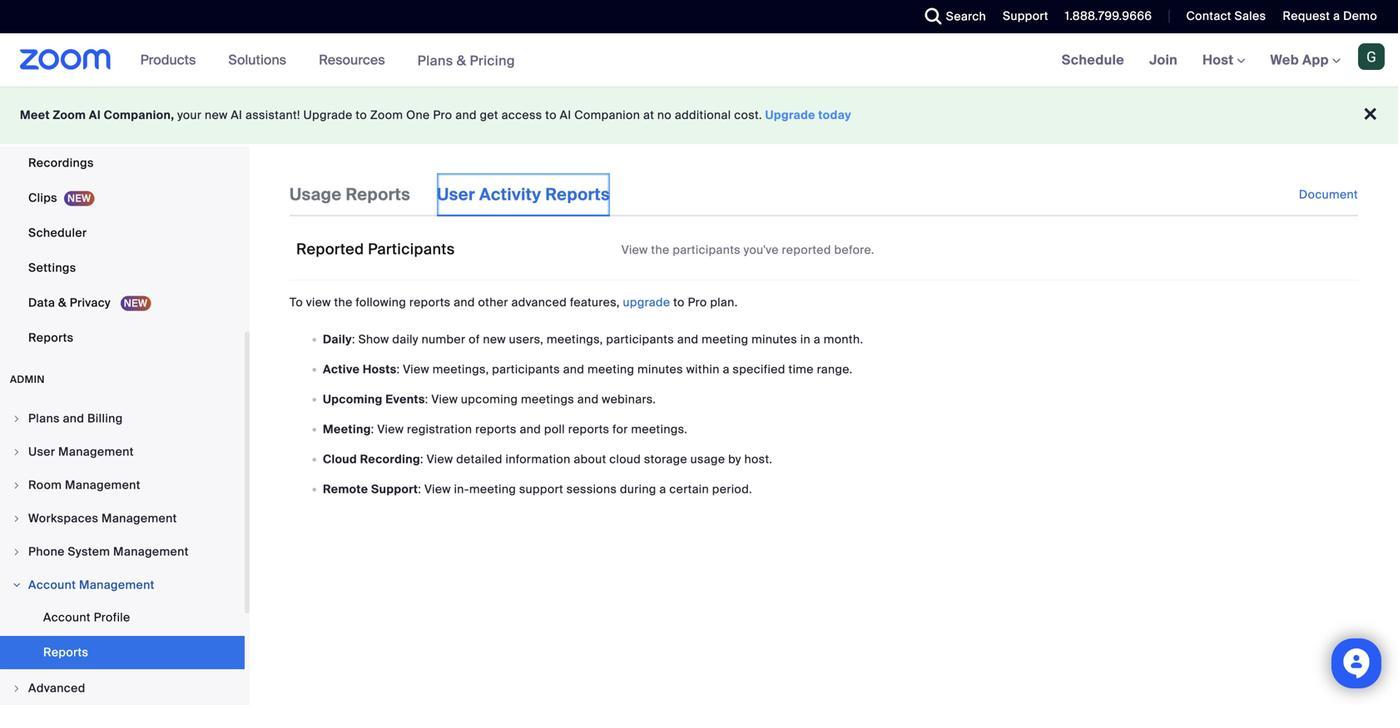 Task type: locate. For each thing, give the bounding box(es) containing it.
user up room
[[28, 444, 55, 460]]

account down phone
[[28, 577, 76, 593]]

before.
[[835, 242, 875, 258]]

workspaces management
[[28, 511, 177, 526]]

data & privacy
[[28, 295, 114, 311]]

right image left workspaces
[[12, 514, 22, 524]]

storage
[[644, 452, 688, 467]]

reports inside personal menu menu
[[28, 330, 74, 346]]

1 right image from the top
[[12, 514, 22, 524]]

the
[[651, 242, 670, 258], [334, 295, 353, 310]]

web
[[1271, 51, 1300, 69]]

to down resources dropdown button
[[356, 107, 367, 123]]

view for participants
[[403, 362, 430, 377]]

upgrade right cost. on the right top of page
[[766, 107, 816, 123]]

and left get
[[456, 107, 477, 123]]

0 vertical spatial account
[[28, 577, 76, 593]]

0 vertical spatial new
[[205, 107, 228, 123]]

new
[[205, 107, 228, 123], [483, 332, 506, 347]]

participants down upgrade
[[606, 332, 674, 347]]

pro left plan.
[[688, 295, 707, 310]]

4 right image from the top
[[12, 580, 22, 590]]

products
[[140, 51, 196, 69]]

1 upgrade from the left
[[304, 107, 353, 123]]

1 vertical spatial participants
[[606, 332, 674, 347]]

zoom logo image
[[20, 49, 111, 70]]

management down room management menu item
[[102, 511, 177, 526]]

to right access
[[546, 107, 557, 123]]

1 zoom from the left
[[53, 107, 86, 123]]

0 vertical spatial pro
[[433, 107, 453, 123]]

pro right one
[[433, 107, 453, 123]]

host button
[[1203, 51, 1246, 69]]

product information navigation
[[128, 33, 528, 88]]

ai
[[89, 107, 101, 123], [231, 107, 243, 123], [560, 107, 572, 123]]

remote
[[323, 482, 368, 497]]

to right upgrade link
[[674, 295, 685, 310]]

:
[[352, 332, 355, 347], [397, 362, 400, 377], [425, 392, 428, 407], [371, 422, 374, 437], [421, 452, 424, 467], [418, 482, 422, 497]]

view down daily
[[403, 362, 430, 377]]

1 vertical spatial meetings,
[[433, 362, 489, 377]]

the right view
[[334, 295, 353, 310]]

right image inside account management menu item
[[12, 580, 22, 590]]

meetings,
[[547, 332, 603, 347], [433, 362, 489, 377]]

1 horizontal spatial new
[[483, 332, 506, 347]]

participants
[[368, 240, 455, 259]]

0 vertical spatial reports link
[[0, 321, 245, 355]]

management for user management
[[58, 444, 134, 460]]

request a demo link
[[1271, 0, 1399, 33], [1283, 8, 1378, 24]]

room
[[28, 478, 62, 493]]

1 horizontal spatial &
[[457, 52, 467, 69]]

reports inside account management menu
[[43, 645, 88, 660]]

upgrade down the 'product information' 'navigation'
[[304, 107, 353, 123]]

minutes left within
[[638, 362, 684, 377]]

& inside personal menu menu
[[58, 295, 67, 311]]

0 vertical spatial &
[[457, 52, 467, 69]]

0 horizontal spatial support
[[371, 482, 418, 497]]

right image for user management
[[12, 447, 22, 457]]

meetings, down of at the left of the page
[[433, 362, 489, 377]]

view the participants you've reported before.
[[622, 242, 875, 258]]

meetings, up active hosts : view meetings, participants and meeting minutes within a specified time range.
[[547, 332, 603, 347]]

1 horizontal spatial upgrade
[[766, 107, 816, 123]]

profile
[[94, 610, 130, 625]]

1 horizontal spatial support
[[1003, 8, 1049, 24]]

1 vertical spatial the
[[334, 295, 353, 310]]

1 vertical spatial &
[[58, 295, 67, 311]]

& left pricing
[[457, 52, 467, 69]]

support
[[520, 482, 564, 497]]

join
[[1150, 51, 1178, 69]]

reports link
[[0, 321, 245, 355], [0, 636, 245, 669]]

reports link down account profile link
[[0, 636, 245, 669]]

meetings navigation
[[1050, 33, 1399, 88]]

right image left user management
[[12, 447, 22, 457]]

view
[[622, 242, 648, 258], [403, 362, 430, 377], [432, 392, 458, 407], [377, 422, 404, 437], [427, 452, 453, 467], [425, 482, 451, 497]]

2 right image from the top
[[12, 447, 22, 457]]

account
[[28, 577, 76, 593], [43, 610, 91, 625]]

3 right image from the top
[[12, 684, 22, 694]]

number
[[422, 332, 466, 347]]

user activity reports link
[[437, 173, 610, 216]]

0 vertical spatial the
[[651, 242, 670, 258]]

a
[[1334, 8, 1341, 24], [814, 332, 821, 347], [723, 362, 730, 377], [660, 482, 667, 497]]

about
[[574, 452, 607, 467]]

view for meetings
[[432, 392, 458, 407]]

right image down admin
[[12, 414, 22, 424]]

0 horizontal spatial reports
[[410, 295, 451, 310]]

workspaces
[[28, 511, 99, 526]]

usage
[[290, 184, 342, 205]]

upgrade link
[[623, 295, 671, 310]]

following
[[356, 295, 406, 310]]

account inside account management menu item
[[28, 577, 76, 593]]

3 right image from the top
[[12, 480, 22, 490]]

1 horizontal spatial zoom
[[370, 107, 403, 123]]

get
[[480, 107, 499, 123]]

1 right image from the top
[[12, 414, 22, 424]]

a right 'during'
[[660, 482, 667, 497]]

view left in-
[[425, 482, 451, 497]]

view up "recording"
[[377, 422, 404, 437]]

: up registration
[[425, 392, 428, 407]]

1 horizontal spatial user
[[437, 184, 475, 205]]

upgrade today link
[[766, 107, 852, 123]]

: for hosts
[[397, 362, 400, 377]]

plans for plans & pricing
[[418, 52, 453, 69]]

1 vertical spatial pro
[[688, 295, 707, 310]]

2 horizontal spatial meeting
[[702, 332, 749, 347]]

reported participants
[[296, 240, 455, 259]]

&
[[457, 52, 467, 69], [58, 295, 67, 311]]

: down registration
[[421, 452, 424, 467]]

to
[[290, 295, 303, 310]]

new right your
[[205, 107, 228, 123]]

view down registration
[[427, 452, 453, 467]]

right image inside room management menu item
[[12, 480, 22, 490]]

of
[[469, 332, 480, 347]]

0 horizontal spatial user
[[28, 444, 55, 460]]

the up upgrade link
[[651, 242, 670, 258]]

right image left phone
[[12, 547, 22, 557]]

meeting down plan.
[[702, 332, 749, 347]]

user left activity
[[437, 184, 475, 205]]

1 horizontal spatial ai
[[231, 107, 243, 123]]

0 horizontal spatial upgrade
[[304, 107, 353, 123]]

support right search
[[1003, 8, 1049, 24]]

right image inside workspaces management menu item
[[12, 514, 22, 524]]

advanced menu item
[[0, 673, 245, 704]]

participants left you've
[[673, 242, 741, 258]]

0 horizontal spatial &
[[58, 295, 67, 311]]

1 horizontal spatial plans
[[418, 52, 453, 69]]

0 horizontal spatial zoom
[[53, 107, 86, 123]]

new inside the meet zoom ai companion, footer
[[205, 107, 228, 123]]

month.
[[824, 332, 864, 347]]

user management menu item
[[0, 436, 245, 468]]

system
[[68, 544, 110, 560]]

additional
[[675, 107, 732, 123]]

management inside menu item
[[79, 577, 155, 593]]

user inside tabs of report home tab list
[[437, 184, 475, 205]]

1 vertical spatial reports link
[[0, 636, 245, 669]]

right image left account management
[[12, 580, 22, 590]]

& inside the 'product information' 'navigation'
[[457, 52, 467, 69]]

a right within
[[723, 362, 730, 377]]

reports down data
[[28, 330, 74, 346]]

right image left room
[[12, 480, 22, 490]]

minutes left in
[[752, 332, 798, 347]]

: left in-
[[418, 482, 422, 497]]

meeting down daily : show daily number of new users, meetings, participants and meeting minutes in a month.
[[588, 362, 635, 377]]

plans
[[418, 52, 453, 69], [28, 411, 60, 426]]

0 vertical spatial support
[[1003, 8, 1049, 24]]

advanced
[[512, 295, 567, 310]]

right image for plans and billing
[[12, 414, 22, 424]]

0 horizontal spatial pro
[[433, 107, 453, 123]]

management down billing
[[58, 444, 134, 460]]

1 vertical spatial plans
[[28, 411, 60, 426]]

2 vertical spatial meeting
[[470, 482, 516, 497]]

: for events
[[425, 392, 428, 407]]

reports down upcoming events : view upcoming meetings and webinars.
[[476, 422, 517, 437]]

plans inside menu item
[[28, 411, 60, 426]]

view up registration
[[432, 392, 458, 407]]

2 horizontal spatial ai
[[560, 107, 572, 123]]

meeting down detailed in the left of the page
[[470, 482, 516, 497]]

ai left the companion,
[[89, 107, 101, 123]]

right image inside plans and billing menu item
[[12, 414, 22, 424]]

meeting
[[702, 332, 749, 347], [588, 362, 635, 377], [470, 482, 516, 497]]

2 vertical spatial right image
[[12, 684, 22, 694]]

usage reports
[[290, 184, 411, 205]]

zoom right the meet
[[53, 107, 86, 123]]

reports up the advanced
[[43, 645, 88, 660]]

0 horizontal spatial new
[[205, 107, 228, 123]]

1.888.799.9666
[[1066, 8, 1153, 24]]

participants down users,
[[492, 362, 560, 377]]

reports link down data & privacy link
[[0, 321, 245, 355]]

document
[[1300, 187, 1359, 202]]

minutes
[[752, 332, 798, 347], [638, 362, 684, 377]]

: up "recording"
[[371, 422, 374, 437]]

1 horizontal spatial reports
[[476, 422, 517, 437]]

phone system management
[[28, 544, 189, 560]]

daily
[[392, 332, 419, 347]]

1.888.799.9666 button
[[1053, 0, 1157, 33], [1066, 8, 1153, 24]]

1 horizontal spatial minutes
[[752, 332, 798, 347]]

0 vertical spatial minutes
[[752, 332, 798, 347]]

1 vertical spatial account
[[43, 610, 91, 625]]

at
[[644, 107, 655, 123]]

right image left the advanced
[[12, 684, 22, 694]]

account inside account profile link
[[43, 610, 91, 625]]

reports up reported participants
[[346, 184, 411, 205]]

management up profile
[[79, 577, 155, 593]]

reports up number
[[410, 295, 451, 310]]

ai left companion
[[560, 107, 572, 123]]

0 vertical spatial plans
[[418, 52, 453, 69]]

1 reports link from the top
[[0, 321, 245, 355]]

user inside menu item
[[28, 444, 55, 460]]

recordings
[[28, 155, 94, 171]]

right image inside 'phone system management' menu item
[[12, 547, 22, 557]]

plan.
[[711, 295, 738, 310]]

& right data
[[58, 295, 67, 311]]

support down "recording"
[[371, 482, 418, 497]]

management down workspaces management menu item
[[113, 544, 189, 560]]

right image
[[12, 514, 22, 524], [12, 547, 22, 557], [12, 684, 22, 694]]

plans inside the 'product information' 'navigation'
[[418, 52, 453, 69]]

0 horizontal spatial plans
[[28, 411, 60, 426]]

and inside menu item
[[63, 411, 84, 426]]

0 vertical spatial user
[[437, 184, 475, 205]]

contact
[[1187, 8, 1232, 24]]

demo
[[1344, 8, 1378, 24]]

2 upgrade from the left
[[766, 107, 816, 123]]

1 vertical spatial meeting
[[588, 362, 635, 377]]

0 vertical spatial right image
[[12, 514, 22, 524]]

contact sales link
[[1174, 0, 1271, 33], [1187, 8, 1267, 24]]

1 vertical spatial user
[[28, 444, 55, 460]]

reports right activity
[[546, 184, 610, 205]]

upcoming
[[461, 392, 518, 407]]

reports inside usage reports link
[[346, 184, 411, 205]]

1.888.799.9666 button up schedule
[[1053, 0, 1157, 33]]

& for plans
[[457, 52, 467, 69]]

and left other
[[454, 295, 475, 310]]

1 vertical spatial new
[[483, 332, 506, 347]]

user
[[437, 184, 475, 205], [28, 444, 55, 460]]

0 horizontal spatial the
[[334, 295, 353, 310]]

ai left assistant!
[[231, 107, 243, 123]]

activity
[[480, 184, 542, 205]]

reports
[[410, 295, 451, 310], [476, 422, 517, 437], [568, 422, 610, 437]]

and left poll
[[520, 422, 541, 437]]

1 vertical spatial minutes
[[638, 362, 684, 377]]

zoom left one
[[370, 107, 403, 123]]

banner
[[0, 33, 1399, 88]]

account down account management
[[43, 610, 91, 625]]

plans down admin
[[28, 411, 60, 426]]

0 horizontal spatial meeting
[[470, 482, 516, 497]]

2 right image from the top
[[12, 547, 22, 557]]

0 vertical spatial meetings,
[[547, 332, 603, 347]]

scheduler link
[[0, 216, 245, 250]]

right image
[[12, 414, 22, 424], [12, 447, 22, 457], [12, 480, 22, 490], [12, 580, 22, 590]]

daily
[[323, 332, 352, 347]]

new right of at the left of the page
[[483, 332, 506, 347]]

admin menu menu
[[0, 403, 245, 705]]

pro inside the meet zoom ai companion, footer
[[433, 107, 453, 123]]

right image inside advanced menu item
[[12, 684, 22, 694]]

reports for registration
[[476, 422, 517, 437]]

1 vertical spatial right image
[[12, 547, 22, 557]]

1 horizontal spatial meetings,
[[547, 332, 603, 347]]

your
[[177, 107, 202, 123]]

zoom
[[53, 107, 86, 123], [370, 107, 403, 123]]

plans up meet zoom ai companion, your new ai assistant! upgrade to zoom one pro and get access to ai companion at no additional cost. upgrade today
[[418, 52, 453, 69]]

: up events
[[397, 362, 400, 377]]

scheduler
[[28, 225, 87, 241]]

and left billing
[[63, 411, 84, 426]]

right image inside user management menu item
[[12, 447, 22, 457]]

management up workspaces management
[[65, 478, 141, 493]]

0 horizontal spatial ai
[[89, 107, 101, 123]]

reports up about
[[568, 422, 610, 437]]



Task type: vqa. For each thing, say whether or not it's contained in the screenshot.


Task type: describe. For each thing, give the bounding box(es) containing it.
time
[[789, 362, 814, 377]]

request a demo
[[1283, 8, 1378, 24]]

registration
[[407, 422, 472, 437]]

data & privacy link
[[0, 286, 245, 320]]

a right in
[[814, 332, 821, 347]]

usage reports link
[[290, 173, 411, 216]]

account for account management
[[28, 577, 76, 593]]

meet
[[20, 107, 50, 123]]

management for account management
[[79, 577, 155, 593]]

events
[[386, 392, 425, 407]]

poll
[[544, 422, 565, 437]]

reported
[[782, 242, 832, 258]]

clips
[[28, 190, 57, 206]]

and down active hosts : view meetings, participants and meeting minutes within a specified time range.
[[578, 392, 599, 407]]

account management menu item
[[0, 570, 245, 601]]

meet zoom ai companion, footer
[[0, 87, 1399, 144]]

data
[[28, 295, 55, 311]]

show
[[359, 332, 389, 347]]

reports inside user activity reports link
[[546, 184, 610, 205]]

1 horizontal spatial pro
[[688, 295, 707, 310]]

plans for plans and billing
[[28, 411, 60, 426]]

2 zoom from the left
[[370, 107, 403, 123]]

cloud recording : view detailed information about cloud storage usage by host.
[[323, 452, 773, 467]]

0 vertical spatial meeting
[[702, 332, 749, 347]]

0 horizontal spatial minutes
[[638, 362, 684, 377]]

upcoming events : view upcoming meetings and webinars.
[[323, 392, 656, 407]]

today
[[819, 107, 852, 123]]

meetings
[[521, 392, 575, 407]]

workspaces management menu item
[[0, 503, 245, 535]]

join link
[[1137, 33, 1191, 87]]

clips link
[[0, 182, 245, 215]]

2 horizontal spatial reports
[[568, 422, 610, 437]]

for
[[613, 422, 628, 437]]

reported
[[296, 240, 364, 259]]

active
[[323, 362, 360, 377]]

upcoming
[[323, 392, 383, 407]]

room management menu item
[[0, 470, 245, 501]]

schedule link
[[1050, 33, 1137, 87]]

view for meeting
[[425, 482, 451, 497]]

you've
[[744, 242, 779, 258]]

& for data
[[58, 295, 67, 311]]

management for workspaces management
[[102, 511, 177, 526]]

meeting : view registration reports and poll reports for meetings.
[[323, 422, 688, 437]]

sessions
[[567, 482, 617, 497]]

within
[[687, 362, 720, 377]]

1.888.799.9666 button up schedule link
[[1066, 8, 1153, 24]]

detailed
[[456, 452, 503, 467]]

settings
[[28, 260, 76, 276]]

in
[[801, 332, 811, 347]]

recordings link
[[0, 147, 245, 180]]

certain
[[670, 482, 709, 497]]

and inside the meet zoom ai companion, footer
[[456, 107, 477, 123]]

phone system management menu item
[[0, 536, 245, 568]]

account profile
[[43, 610, 130, 625]]

0 horizontal spatial meetings,
[[433, 362, 489, 377]]

: for recording
[[421, 452, 424, 467]]

companion
[[575, 107, 640, 123]]

range.
[[817, 362, 853, 377]]

admin
[[10, 373, 45, 386]]

2 reports link from the top
[[0, 636, 245, 669]]

a left the demo
[[1334, 8, 1341, 24]]

1 horizontal spatial the
[[651, 242, 670, 258]]

reports for following
[[410, 295, 451, 310]]

request
[[1283, 8, 1331, 24]]

right image for account management
[[12, 580, 22, 590]]

plans and billing
[[28, 411, 123, 426]]

phone
[[28, 544, 65, 560]]

products button
[[140, 33, 204, 87]]

plans & pricing
[[418, 52, 515, 69]]

assistant!
[[246, 107, 300, 123]]

usage
[[691, 452, 726, 467]]

side navigation navigation
[[0, 0, 250, 705]]

during
[[620, 482, 657, 497]]

user for user management
[[28, 444, 55, 460]]

and down daily : show daily number of new users, meetings, participants and meeting minutes in a month.
[[563, 362, 585, 377]]

view
[[306, 295, 331, 310]]

companion,
[[104, 107, 174, 123]]

and up within
[[678, 332, 699, 347]]

: for support
[[418, 482, 422, 497]]

privacy
[[70, 295, 111, 311]]

2 ai from the left
[[231, 107, 243, 123]]

specified
[[733, 362, 786, 377]]

meet zoom ai companion, your new ai assistant! upgrade to zoom one pro and get access to ai companion at no additional cost. upgrade today
[[20, 107, 852, 123]]

host.
[[745, 452, 773, 467]]

: left show
[[352, 332, 355, 347]]

upgrade
[[623, 295, 671, 310]]

1 horizontal spatial meeting
[[588, 362, 635, 377]]

by
[[729, 452, 742, 467]]

pricing
[[470, 52, 515, 69]]

remote support : view in-meeting support sessions during a certain period.
[[323, 482, 753, 497]]

1 vertical spatial support
[[371, 482, 418, 497]]

period.
[[713, 482, 753, 497]]

0 vertical spatial participants
[[673, 242, 741, 258]]

right image for workspaces
[[12, 514, 22, 524]]

webinars.
[[602, 392, 656, 407]]

1 ai from the left
[[89, 107, 101, 123]]

plans and billing menu item
[[0, 403, 245, 435]]

account management menu
[[0, 601, 245, 671]]

0 horizontal spatial to
[[356, 107, 367, 123]]

search button
[[913, 0, 991, 33]]

solutions
[[228, 51, 287, 69]]

meetings.
[[631, 422, 688, 437]]

account for account profile
[[43, 610, 91, 625]]

tabs of report home tab list
[[290, 173, 637, 216]]

cloud
[[610, 452, 641, 467]]

2 vertical spatial participants
[[492, 362, 560, 377]]

user for user activity reports
[[437, 184, 475, 205]]

contact sales
[[1187, 8, 1267, 24]]

view up upgrade
[[622, 242, 648, 258]]

1 horizontal spatial to
[[546, 107, 557, 123]]

banner containing products
[[0, 33, 1399, 88]]

2 horizontal spatial to
[[674, 295, 685, 310]]

to view the following reports and other advanced features, upgrade to pro plan.
[[290, 295, 738, 310]]

view for information
[[427, 452, 453, 467]]

right image for phone
[[12, 547, 22, 557]]

active hosts : view meetings, participants and meeting minutes within a specified time range.
[[323, 362, 853, 377]]

features,
[[570, 295, 620, 310]]

information
[[506, 452, 571, 467]]

in-
[[454, 482, 470, 497]]

3 ai from the left
[[560, 107, 572, 123]]

user management
[[28, 444, 134, 460]]

settings link
[[0, 251, 245, 285]]

management for room management
[[65, 478, 141, 493]]

app
[[1303, 51, 1330, 69]]

web app
[[1271, 51, 1330, 69]]

access
[[502, 107, 543, 123]]

hosts
[[363, 362, 397, 377]]

personal menu menu
[[0, 0, 245, 356]]

right image for room management
[[12, 480, 22, 490]]

profile picture image
[[1359, 43, 1386, 70]]



